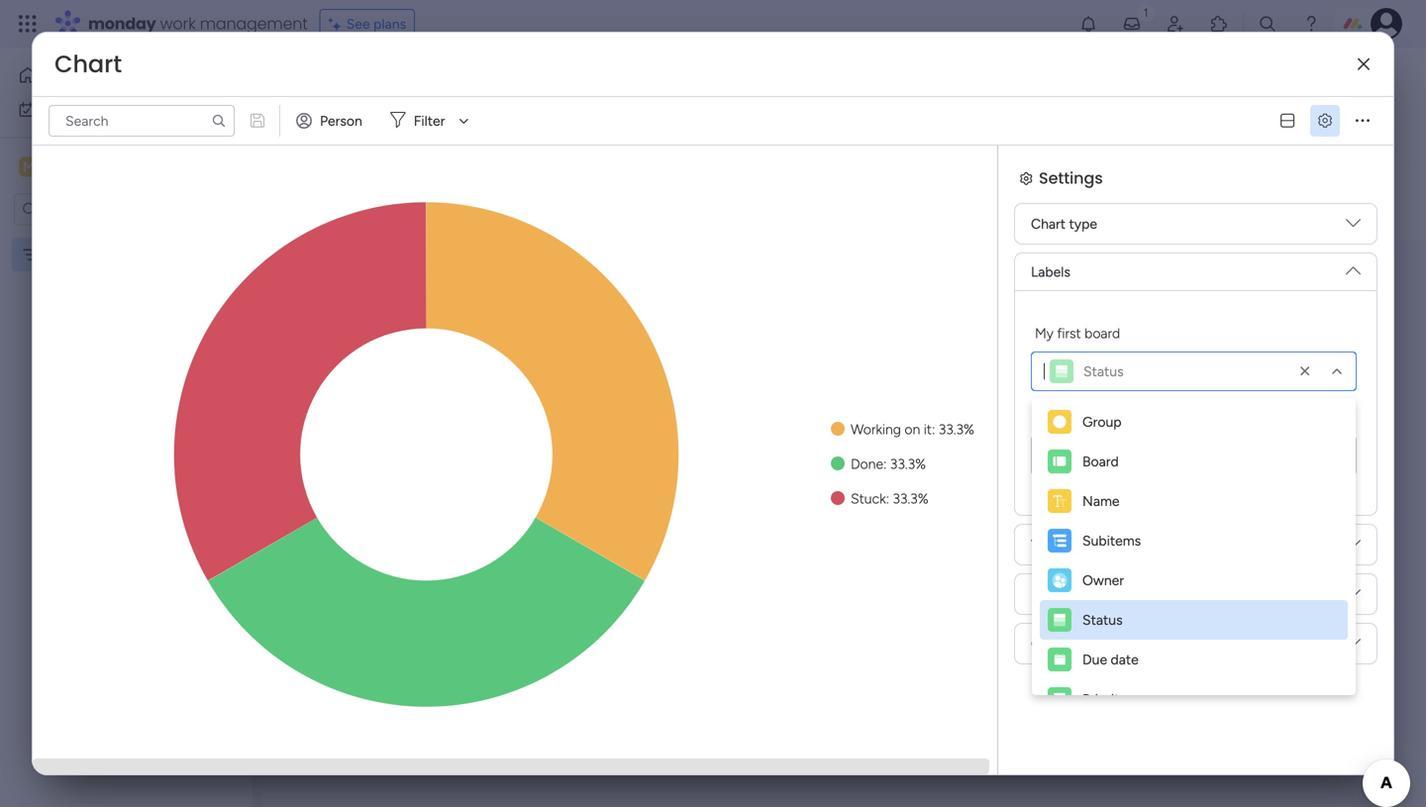 Task type: vqa. For each thing, say whether or not it's contained in the screenshot.
the bottommost 1
no



Task type: describe. For each thing, give the bounding box(es) containing it.
m button
[[14, 150, 197, 184]]

dapulse dropdown down arrow image for more settings
[[1346, 586, 1361, 609]]

apps image
[[1210, 14, 1229, 34]]

date
[[1111, 651, 1139, 668]]

new project button
[[300, 116, 393, 148]]

it
[[924, 421, 932, 438]]

selection
[[1074, 447, 1131, 464]]

priority
[[1083, 691, 1127, 708]]

my inside 'group'
[[1035, 325, 1054, 342]]

my inside group
[[1113, 409, 1132, 426]]

choose
[[1031, 635, 1079, 652]]

john smith image
[[1371, 8, 1403, 40]]

settings
[[1067, 586, 1117, 603]]

filter button
[[382, 105, 476, 137]]

board for my first board field
[[394, 64, 464, 98]]

subitems of my first board heading
[[1035, 407, 1199, 428]]

group
[[1083, 414, 1122, 430]]

select product image
[[18, 14, 38, 34]]

stuck : 33.3%
[[851, 490, 929, 507]]

chart for chart
[[54, 48, 122, 81]]

board inside subitems of my first board heading
[[1163, 409, 1199, 426]]

working on it : 33.3%
[[851, 421, 975, 438]]

my first board for the my first board 'group'
[[1035, 325, 1121, 342]]

choose groups
[[1031, 635, 1126, 652]]

owner
[[1083, 572, 1124, 589]]

first for the my first board 'group'
[[1057, 325, 1081, 342]]

1 vertical spatial status
[[1083, 612, 1123, 629]]

of
[[1097, 409, 1110, 426]]

my inside button
[[44, 101, 63, 118]]

no selection
[[1052, 447, 1131, 464]]

my first board heading
[[1035, 323, 1121, 344]]

groups
[[1083, 635, 1126, 652]]

my work button
[[12, 94, 213, 125]]

search everything image
[[1258, 14, 1278, 34]]

more settings
[[1031, 586, 1117, 603]]

subitems of my first board
[[1035, 409, 1199, 426]]

person
[[320, 112, 362, 129]]

chart for chart type
[[1031, 215, 1066, 232]]

monday work management
[[88, 12, 308, 35]]

subitems for subitems of my first board
[[1035, 409, 1093, 426]]

first inside subitems of my first board heading
[[1135, 409, 1160, 426]]

search image
[[211, 113, 227, 129]]

more dots image
[[1356, 114, 1370, 128]]

inbox image
[[1122, 14, 1142, 34]]

board for the my first board 'group'
[[1085, 325, 1121, 342]]

settings
[[1039, 167, 1103, 189]]

labels
[[1031, 264, 1071, 280]]

more
[[1031, 586, 1063, 603]]

person button
[[288, 105, 374, 137]]

0 vertical spatial :
[[932, 421, 935, 438]]

see
[[346, 15, 370, 32]]

plans
[[374, 15, 406, 32]]



Task type: locate. For each thing, give the bounding box(es) containing it.
: up stuck : 33.3%
[[884, 456, 887, 473]]

my first board for my first board field
[[306, 64, 464, 98]]

subitems
[[1035, 409, 1093, 426], [1083, 532, 1141, 549]]

status
[[1084, 363, 1124, 380], [1083, 612, 1123, 629]]

board up "of"
[[1085, 325, 1121, 342]]

new project
[[308, 124, 385, 140]]

board inside my first board heading
[[1085, 325, 1121, 342]]

: right on
[[932, 421, 935, 438]]

first
[[346, 64, 388, 98], [1057, 325, 1081, 342], [1135, 409, 1160, 426]]

dapulse dropdown down arrow image for chart type
[[1346, 216, 1361, 238]]

main content
[[263, 240, 1427, 807]]

status up groups at right
[[1083, 612, 1123, 629]]

0 horizontal spatial work
[[66, 101, 96, 118]]

0 vertical spatial work
[[160, 12, 196, 35]]

m
[[23, 159, 35, 175]]

work down home
[[66, 101, 96, 118]]

my up person popup button
[[306, 64, 340, 98]]

home button
[[12, 59, 213, 91]]

board
[[1083, 453, 1119, 470]]

2 horizontal spatial board
[[1163, 409, 1199, 426]]

filter
[[414, 112, 445, 129]]

first down labels
[[1057, 325, 1081, 342]]

1 vertical spatial board
[[1085, 325, 1121, 342]]

my
[[306, 64, 340, 98], [44, 101, 63, 118], [1035, 325, 1054, 342], [1113, 409, 1132, 426]]

0 horizontal spatial first
[[346, 64, 388, 98]]

Search field
[[586, 118, 645, 146]]

see plans button
[[320, 9, 415, 39]]

my inside field
[[306, 64, 340, 98]]

chart left type
[[1031, 215, 1066, 232]]

33.3% down on
[[890, 456, 926, 473]]

v2 settings line image
[[1319, 114, 1332, 128]]

dapulse dropdown down arrow image
[[1346, 636, 1361, 658]]

work for my
[[66, 101, 96, 118]]

4 dapulse dropdown down arrow image from the top
[[1346, 586, 1361, 609]]

list box
[[0, 234, 253, 539]]

first up "person"
[[346, 64, 388, 98]]

subitems of my first board group
[[1031, 407, 1357, 476]]

1 horizontal spatial first
[[1057, 325, 1081, 342]]

first for my first board field
[[346, 64, 388, 98]]

dapulse x slim image
[[1358, 57, 1370, 72]]

2 vertical spatial first
[[1135, 409, 1160, 426]]

done : 33.3%
[[851, 456, 926, 473]]

stuck
[[851, 490, 886, 507]]

: down 'done : 33.3%'
[[886, 490, 889, 507]]

1 vertical spatial subitems
[[1083, 532, 1141, 549]]

33.3%
[[939, 421, 975, 438], [890, 456, 926, 473], [893, 490, 929, 507]]

status inside the my first board 'group'
[[1084, 363, 1124, 380]]

invite members image
[[1166, 14, 1186, 34]]

1 horizontal spatial chart
[[1031, 215, 1066, 232]]

1 horizontal spatial my first board
[[1035, 325, 1121, 342]]

work for monday
[[160, 12, 196, 35]]

:
[[932, 421, 935, 438], [884, 456, 887, 473], [886, 490, 889, 507]]

0 vertical spatial 33.3%
[[939, 421, 975, 438]]

3 dapulse dropdown down arrow image from the top
[[1346, 537, 1361, 559]]

on
[[905, 421, 921, 438]]

1 horizontal spatial work
[[160, 12, 196, 35]]

chart type
[[1031, 215, 1098, 232]]

1 vertical spatial :
[[884, 456, 887, 473]]

values
[[1031, 536, 1072, 553]]

1 vertical spatial my first board
[[1035, 325, 1121, 342]]

subitems inside heading
[[1035, 409, 1093, 426]]

first inside my first board heading
[[1057, 325, 1081, 342]]

board inside my first board field
[[394, 64, 464, 98]]

2 vertical spatial 33.3%
[[893, 490, 929, 507]]

my work
[[44, 101, 96, 118]]

due
[[1083, 651, 1108, 668]]

work right monday
[[160, 12, 196, 35]]

status up "of"
[[1084, 363, 1124, 380]]

: for stuck : 33.3%
[[886, 490, 889, 507]]

my down home
[[44, 101, 63, 118]]

0 horizontal spatial chart
[[54, 48, 122, 81]]

home
[[46, 67, 83, 84]]

Filter dashboard by text search field
[[49, 105, 235, 137]]

new
[[308, 124, 337, 140]]

33.3% for done : 33.3%
[[890, 456, 926, 473]]

2 vertical spatial :
[[886, 490, 889, 507]]

0 vertical spatial board
[[394, 64, 464, 98]]

workspace image
[[19, 156, 39, 178]]

filter by anything image
[[818, 120, 842, 144]]

2 vertical spatial board
[[1163, 409, 1199, 426]]

my first board inside 'group'
[[1035, 325, 1121, 342]]

help image
[[1302, 14, 1322, 34]]

name
[[1083, 493, 1120, 510]]

board down the my first board 'group'
[[1163, 409, 1199, 426]]

0 horizontal spatial board
[[394, 64, 464, 98]]

option
[[0, 237, 253, 241]]

: for done : 33.3%
[[884, 456, 887, 473]]

my down labels
[[1035, 325, 1054, 342]]

first right "of"
[[1135, 409, 1160, 426]]

1 vertical spatial work
[[66, 101, 96, 118]]

1 dapulse dropdown down arrow image from the top
[[1346, 216, 1361, 238]]

2 dapulse dropdown down arrow image from the top
[[1346, 256, 1361, 278]]

v2 split view image
[[1281, 114, 1295, 128]]

my first board group
[[1031, 323, 1357, 391]]

0 vertical spatial chart
[[54, 48, 122, 81]]

dapulse dropdown down arrow image for values
[[1346, 537, 1361, 559]]

0 vertical spatial my first board
[[306, 64, 464, 98]]

subitems for subitems
[[1083, 532, 1141, 549]]

monday
[[88, 12, 156, 35]]

arrow down image
[[452, 109, 476, 133]]

my first board up "project"
[[306, 64, 464, 98]]

my first board
[[306, 64, 464, 98], [1035, 325, 1121, 342]]

1 vertical spatial 33.3%
[[890, 456, 926, 473]]

1 horizontal spatial board
[[1085, 325, 1121, 342]]

33.3% for stuck : 33.3%
[[893, 490, 929, 507]]

chart up my work on the left top of the page
[[54, 48, 122, 81]]

dapulse dropdown down arrow image for labels
[[1346, 256, 1361, 278]]

done
[[851, 456, 884, 473]]

notifications image
[[1079, 14, 1099, 34]]

board up filter "popup button"
[[394, 64, 464, 98]]

see plans
[[346, 15, 406, 32]]

work inside button
[[66, 101, 96, 118]]

no
[[1052, 447, 1071, 464]]

work
[[160, 12, 196, 35], [66, 101, 96, 118]]

due date
[[1083, 651, 1139, 668]]

type
[[1069, 215, 1098, 232]]

0 vertical spatial first
[[346, 64, 388, 98]]

my first board inside field
[[306, 64, 464, 98]]

project
[[341, 124, 385, 140]]

1 image
[[1137, 1, 1155, 23]]

management
[[200, 12, 308, 35]]

my right "of"
[[1113, 409, 1132, 426]]

My first board field
[[301, 64, 469, 98]]

None search field
[[49, 105, 235, 137]]

33.3% down 'done : 33.3%'
[[893, 490, 929, 507]]

0 vertical spatial status
[[1084, 363, 1124, 380]]

1 vertical spatial chart
[[1031, 215, 1066, 232]]

subitems up owner
[[1083, 532, 1141, 549]]

working
[[851, 421, 901, 438]]

1 vertical spatial first
[[1057, 325, 1081, 342]]

33.3% right it
[[939, 421, 975, 438]]

my first board down labels
[[1035, 325, 1121, 342]]

0 vertical spatial subitems
[[1035, 409, 1093, 426]]

dapulse dropdown down arrow image
[[1346, 216, 1361, 238], [1346, 256, 1361, 278], [1346, 537, 1361, 559], [1346, 586, 1361, 609]]

subitems up no
[[1035, 409, 1093, 426]]

0 horizontal spatial my first board
[[306, 64, 464, 98]]

board
[[394, 64, 464, 98], [1085, 325, 1121, 342], [1163, 409, 1199, 426]]

2 horizontal spatial first
[[1135, 409, 1160, 426]]

chart
[[54, 48, 122, 81], [1031, 215, 1066, 232]]

first inside my first board field
[[346, 64, 388, 98]]

Chart field
[[50, 48, 127, 81]]



